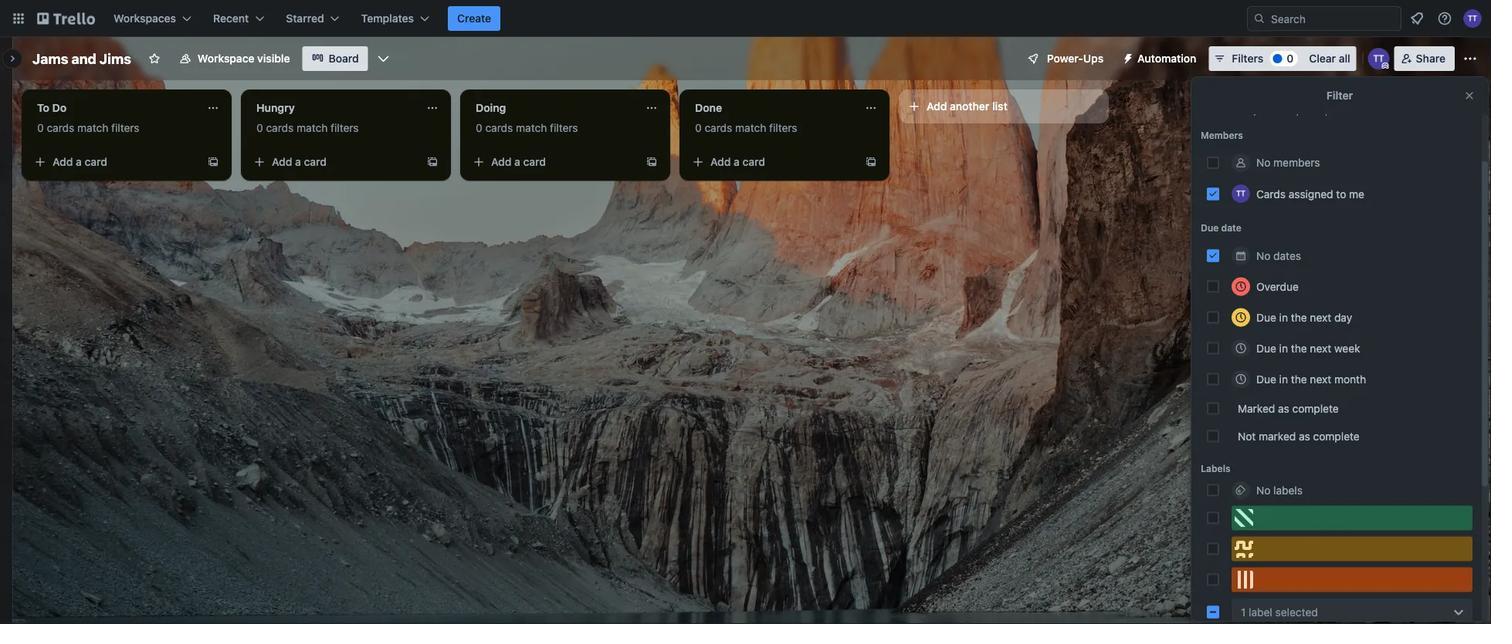 Task type: locate. For each thing, give the bounding box(es) containing it.
0 for done
[[695, 122, 702, 134]]

as
[[1278, 402, 1290, 415], [1299, 430, 1310, 443]]

a down hungry text field
[[295, 156, 301, 168]]

no members
[[1257, 156, 1320, 169]]

clear all
[[1309, 52, 1351, 65]]

3 add a card from the left
[[491, 156, 546, 168]]

match for doing
[[516, 122, 547, 134]]

1 filters from the left
[[111, 122, 139, 134]]

match down to do text field
[[77, 122, 108, 134]]

a for done
[[734, 156, 740, 168]]

1 vertical spatial complete
[[1313, 430, 1360, 443]]

1 vertical spatial no
[[1257, 249, 1271, 262]]

0 cards match filters for doing
[[476, 122, 578, 134]]

0
[[1287, 52, 1294, 65], [37, 122, 44, 134], [256, 122, 263, 134], [476, 122, 482, 134], [695, 122, 702, 134]]

workspaces
[[114, 12, 176, 25]]

0 cards match filters for done
[[695, 122, 798, 134]]

1 no from the top
[[1257, 156, 1271, 169]]

Hungry text field
[[247, 96, 417, 120]]

next for day
[[1310, 311, 1332, 324]]

no
[[1257, 156, 1271, 169], [1257, 249, 1271, 262], [1257, 484, 1271, 497]]

labels,
[[1302, 106, 1328, 116]]

add a card down 'doing'
[[491, 156, 546, 168]]

terry turtle (terryturtle) image
[[1368, 48, 1390, 70], [1232, 184, 1250, 203]]

0 cards match filters down doing text box
[[476, 122, 578, 134]]

add a card down hungry at the top
[[272, 156, 327, 168]]

2 vertical spatial in
[[1279, 373, 1288, 385]]

2 vertical spatial the
[[1291, 373, 1307, 385]]

1 create from template… image from the left
[[426, 156, 439, 168]]

card
[[85, 156, 107, 168], [304, 156, 327, 168], [523, 156, 546, 168], [743, 156, 765, 168]]

2 0 cards match filters from the left
[[256, 122, 359, 134]]

3 card from the left
[[523, 156, 546, 168]]

recent button
[[204, 6, 274, 31]]

add a card button down done text box
[[686, 150, 859, 175]]

no for no dates
[[1257, 249, 1271, 262]]

overdue
[[1257, 280, 1299, 293]]

0 vertical spatial in
[[1279, 311, 1288, 324]]

due down overdue
[[1257, 311, 1277, 324]]

add a card
[[53, 156, 107, 168], [272, 156, 327, 168], [491, 156, 546, 168], [711, 156, 765, 168]]

3 match from the left
[[516, 122, 547, 134]]

due in the next month
[[1257, 373, 1366, 385]]

filters down doing text box
[[550, 122, 578, 134]]

add a card button for hungry
[[247, 150, 420, 175]]

filter
[[1327, 89, 1353, 102]]

2 add a card button from the left
[[247, 150, 420, 175]]

1 vertical spatial the
[[1291, 342, 1307, 354]]

1 the from the top
[[1291, 311, 1307, 324]]

0 cards match filters
[[37, 122, 139, 134], [256, 122, 359, 134], [476, 122, 578, 134], [695, 122, 798, 134]]

create
[[457, 12, 491, 25]]

members,
[[1259, 106, 1299, 116]]

1 cards from the left
[[47, 122, 74, 134]]

0 down to
[[37, 122, 44, 134]]

1 next from the top
[[1310, 311, 1332, 324]]

1 vertical spatial next
[[1310, 342, 1332, 354]]

2 add a card from the left
[[272, 156, 327, 168]]

to
[[1336, 187, 1346, 200]]

filters for done
[[769, 122, 798, 134]]

ups
[[1083, 52, 1104, 65]]

starred button
[[277, 6, 349, 31]]

board
[[329, 52, 359, 65]]

4 add a card button from the left
[[686, 150, 859, 175]]

and left jims
[[71, 50, 96, 67]]

To Do text field
[[28, 96, 198, 120]]

add
[[927, 100, 947, 113], [53, 156, 73, 168], [272, 156, 292, 168], [491, 156, 512, 168], [711, 156, 731, 168]]

1 vertical spatial terry turtle (terryturtle) image
[[1232, 184, 1250, 203]]

due for due in the next day
[[1257, 311, 1277, 324]]

in down overdue
[[1279, 311, 1288, 324]]

match
[[77, 122, 108, 134], [297, 122, 328, 134], [516, 122, 547, 134], [735, 122, 766, 134]]

no left dates
[[1257, 249, 1271, 262]]

cards down do at the top
[[47, 122, 74, 134]]

and
[[71, 50, 96, 67], [1330, 106, 1345, 116]]

0 left clear
[[1287, 52, 1294, 65]]

4 0 cards match filters from the left
[[695, 122, 798, 134]]

4 filters from the left
[[769, 122, 798, 134]]

2 a from the left
[[295, 156, 301, 168]]

0 notifications image
[[1408, 9, 1426, 28]]

0 horizontal spatial create from template… image
[[426, 156, 439, 168]]

complete down the due in the next month
[[1293, 402, 1339, 415]]

4 cards from the left
[[705, 122, 732, 134]]

cards down 'doing'
[[485, 122, 513, 134]]

0 cards match filters down hungry text field
[[256, 122, 359, 134]]

0 vertical spatial next
[[1310, 311, 1332, 324]]

add down hungry at the top
[[272, 156, 292, 168]]

power-ups button
[[1016, 46, 1113, 71]]

labels
[[1201, 463, 1231, 474]]

0 down done
[[695, 122, 702, 134]]

0 vertical spatial and
[[71, 50, 96, 67]]

create from template… image
[[426, 156, 439, 168], [865, 156, 877, 168]]

selected
[[1276, 606, 1318, 619]]

marked
[[1259, 430, 1296, 443]]

recent
[[213, 12, 249, 25]]

add down 'doing'
[[491, 156, 512, 168]]

0 vertical spatial the
[[1291, 311, 1307, 324]]

3 0 cards match filters from the left
[[476, 122, 578, 134]]

2 vertical spatial next
[[1310, 373, 1332, 385]]

1 vertical spatial in
[[1279, 342, 1288, 354]]

3 add a card button from the left
[[466, 150, 639, 175]]

add left another
[[927, 100, 947, 113]]

1 in from the top
[[1279, 311, 1288, 324]]

complete
[[1293, 402, 1339, 415], [1313, 430, 1360, 443]]

card for done
[[743, 156, 765, 168]]

and down filter
[[1330, 106, 1345, 116]]

3 filters from the left
[[550, 122, 578, 134]]

3 next from the top
[[1310, 373, 1332, 385]]

power-ups
[[1047, 52, 1104, 65]]

primary element
[[0, 0, 1491, 37]]

Board name text field
[[25, 46, 139, 71]]

a down to do text field
[[76, 156, 82, 168]]

no dates
[[1257, 249, 1301, 262]]

3 no from the top
[[1257, 484, 1271, 497]]

the for month
[[1291, 373, 1307, 385]]

jims
[[100, 50, 131, 67]]

4 card from the left
[[743, 156, 765, 168]]

1 create from template… image from the left
[[207, 156, 219, 168]]

2 in from the top
[[1279, 342, 1288, 354]]

all
[[1339, 52, 1351, 65]]

match down done text box
[[735, 122, 766, 134]]

due
[[1201, 222, 1219, 233], [1257, 311, 1277, 324], [1257, 342, 1277, 354], [1257, 373, 1277, 385]]

terry turtle (terryturtle) image left cards
[[1232, 184, 1250, 203]]

card down doing text box
[[523, 156, 546, 168]]

list
[[992, 100, 1008, 113]]

match down hungry text field
[[297, 122, 328, 134]]

a
[[76, 156, 82, 168], [295, 156, 301, 168], [514, 156, 520, 168], [734, 156, 740, 168]]

the for day
[[1291, 311, 1307, 324]]

cards for hungry
[[266, 122, 294, 134]]

add a card for hungry
[[272, 156, 327, 168]]

2 vertical spatial no
[[1257, 484, 1271, 497]]

add a card button for done
[[686, 150, 859, 175]]

2 create from template… image from the left
[[646, 156, 658, 168]]

due left date
[[1201, 222, 1219, 233]]

filters down to do text field
[[111, 122, 139, 134]]

match down doing text box
[[516, 122, 547, 134]]

next left day
[[1310, 311, 1332, 324]]

next left month
[[1310, 373, 1332, 385]]

2 the from the top
[[1291, 342, 1307, 354]]

cards down done
[[705, 122, 732, 134]]

due for due in the next month
[[1257, 373, 1277, 385]]

no up cards
[[1257, 156, 1271, 169]]

due down "due in the next day"
[[1257, 342, 1277, 354]]

next
[[1310, 311, 1332, 324], [1310, 342, 1332, 354], [1310, 373, 1332, 385]]

0 vertical spatial as
[[1278, 402, 1290, 415]]

card down to do text field
[[85, 156, 107, 168]]

in up the marked as complete
[[1279, 373, 1288, 385]]

Done text field
[[686, 96, 856, 120]]

0 horizontal spatial create from template… image
[[207, 156, 219, 168]]

1 add a card button from the left
[[28, 150, 201, 175]]

0 down 'doing'
[[476, 122, 482, 134]]

no labels
[[1257, 484, 1303, 497]]

card down hungry text field
[[304, 156, 327, 168]]

share button
[[1395, 46, 1455, 71]]

month
[[1335, 373, 1366, 385]]

card down done text box
[[743, 156, 765, 168]]

due date
[[1201, 222, 1242, 233]]

1 card from the left
[[85, 156, 107, 168]]

search image
[[1253, 12, 1266, 25]]

in down "due in the next day"
[[1279, 342, 1288, 354]]

next left 'week'
[[1310, 342, 1332, 354]]

create button
[[448, 6, 501, 31]]

no left labels in the right of the page
[[1257, 484, 1271, 497]]

cards assigned to me
[[1257, 187, 1365, 200]]

0 down hungry at the top
[[256, 122, 263, 134]]

sm image
[[1116, 46, 1138, 68]]

0 vertical spatial terry turtle (terryturtle) image
[[1368, 48, 1390, 70]]

in
[[1279, 311, 1288, 324], [1279, 342, 1288, 354], [1279, 373, 1288, 385]]

4 match from the left
[[735, 122, 766, 134]]

close popover image
[[1464, 90, 1476, 102]]

1 horizontal spatial terry turtle (terryturtle) image
[[1368, 48, 1390, 70]]

to
[[37, 102, 49, 114]]

3 a from the left
[[514, 156, 520, 168]]

match for done
[[735, 122, 766, 134]]

2 card from the left
[[304, 156, 327, 168]]

card for hungry
[[304, 156, 327, 168]]

add down do at the top
[[53, 156, 73, 168]]

1 0 cards match filters from the left
[[37, 122, 139, 134]]

filters down hungry text field
[[331, 122, 359, 134]]

filters
[[111, 122, 139, 134], [331, 122, 359, 134], [550, 122, 578, 134], [769, 122, 798, 134]]

color: orange, title: none element
[[1232, 568, 1473, 592]]

0 cards match filters down to do text field
[[37, 122, 139, 134]]

due for due in the next week
[[1257, 342, 1277, 354]]

3 the from the top
[[1291, 373, 1307, 385]]

complete down the marked as complete
[[1313, 430, 1360, 443]]

and inside jams and jims text box
[[71, 50, 96, 67]]

2 filters from the left
[[331, 122, 359, 134]]

cards down hungry at the top
[[266, 122, 294, 134]]

add another list
[[927, 100, 1008, 113]]

the for week
[[1291, 342, 1307, 354]]

0 cards match filters down done text box
[[695, 122, 798, 134]]

create from template… image
[[207, 156, 219, 168], [646, 156, 658, 168]]

0 vertical spatial no
[[1257, 156, 1271, 169]]

create from template… image for hungry
[[426, 156, 439, 168]]

workspace visible button
[[170, 46, 299, 71]]

3 in from the top
[[1279, 373, 1288, 385]]

marked as complete
[[1238, 402, 1339, 415]]

filters for to do
[[111, 122, 139, 134]]

a down doing text box
[[514, 156, 520, 168]]

1 match from the left
[[77, 122, 108, 134]]

a down done text box
[[734, 156, 740, 168]]

0 cards match filters for hungry
[[256, 122, 359, 134]]

1
[[1241, 606, 1246, 619]]

0 horizontal spatial and
[[71, 50, 96, 67]]

no for no labels
[[1257, 484, 1271, 497]]

4 add a card from the left
[[711, 156, 765, 168]]

workspace visible
[[198, 52, 290, 65]]

1 horizontal spatial and
[[1330, 106, 1345, 116]]

this member is an admin of this board. image
[[1382, 63, 1389, 70]]

cards
[[47, 122, 74, 134], [266, 122, 294, 134], [485, 122, 513, 134], [705, 122, 732, 134]]

match for to do
[[77, 122, 108, 134]]

do
[[52, 102, 67, 114]]

1 horizontal spatial as
[[1299, 430, 1310, 443]]

clear
[[1309, 52, 1336, 65]]

due in the next day
[[1257, 311, 1352, 324]]

cards for doing
[[485, 122, 513, 134]]

the up the marked as complete
[[1291, 373, 1307, 385]]

1 label selected
[[1241, 606, 1318, 619]]

add another list button
[[899, 90, 1109, 124]]

terry turtle (terryturtle) image right all
[[1368, 48, 1390, 70]]

label
[[1249, 606, 1273, 619]]

show menu image
[[1463, 51, 1478, 66]]

customize views image
[[376, 51, 391, 66]]

add a card button down doing text box
[[466, 150, 639, 175]]

1 horizontal spatial create from template… image
[[865, 156, 877, 168]]

2 cards from the left
[[266, 122, 294, 134]]

terry turtle (terryturtle) image
[[1464, 9, 1482, 28]]

filters down done text box
[[769, 122, 798, 134]]

add a card for done
[[711, 156, 765, 168]]

2 create from template… image from the left
[[865, 156, 877, 168]]

automation
[[1138, 52, 1197, 65]]

the up "due in the next week"
[[1291, 311, 1307, 324]]

2 no from the top
[[1257, 249, 1271, 262]]

add down done
[[711, 156, 731, 168]]

2 next from the top
[[1310, 342, 1332, 354]]

the
[[1291, 311, 1307, 324], [1291, 342, 1307, 354], [1291, 373, 1307, 385]]

1 horizontal spatial create from template… image
[[646, 156, 658, 168]]

2 match from the left
[[297, 122, 328, 134]]

the down "due in the next day"
[[1291, 342, 1307, 354]]

due up marked
[[1257, 373, 1277, 385]]

4 a from the left
[[734, 156, 740, 168]]

3 cards from the left
[[485, 122, 513, 134]]

add a card button down to do text field
[[28, 150, 201, 175]]

add a card button down hungry text field
[[247, 150, 420, 175]]

create from template… image for doing "add a card" button
[[646, 156, 658, 168]]

Doing text field
[[466, 96, 636, 120]]

templates
[[361, 12, 414, 25]]

add a card down done
[[711, 156, 765, 168]]

add a card down do at the top
[[53, 156, 107, 168]]

add a card button
[[28, 150, 201, 175], [247, 150, 420, 175], [466, 150, 639, 175], [686, 150, 859, 175]]

add for done
[[711, 156, 731, 168]]



Task type: vqa. For each thing, say whether or not it's contained in the screenshot.
day
yes



Task type: describe. For each thing, give the bounding box(es) containing it.
members
[[1274, 156, 1320, 169]]

search cards, members, labels, and more.
[[1201, 106, 1371, 116]]

create from template… image for fourth "add a card" button from right
[[207, 156, 219, 168]]

search
[[1201, 106, 1229, 116]]

members
[[1201, 129, 1243, 140]]

next for week
[[1310, 342, 1332, 354]]

0 cards match filters for to do
[[37, 122, 139, 134]]

color: green, title: none element
[[1232, 506, 1473, 531]]

1 add a card from the left
[[53, 156, 107, 168]]

match for hungry
[[297, 122, 328, 134]]

a for hungry
[[295, 156, 301, 168]]

add a card button for doing
[[466, 150, 639, 175]]

switch to… image
[[11, 11, 26, 26]]

in for due in the next day
[[1279, 311, 1288, 324]]

cards,
[[1232, 106, 1257, 116]]

more.
[[1348, 106, 1371, 116]]

add for doing
[[491, 156, 512, 168]]

date
[[1221, 222, 1242, 233]]

dates
[[1274, 249, 1301, 262]]

open information menu image
[[1437, 11, 1453, 26]]

due in the next week
[[1257, 342, 1360, 354]]

create from template… image for done
[[865, 156, 877, 168]]

board link
[[302, 46, 368, 71]]

no for no members
[[1257, 156, 1271, 169]]

to do
[[37, 102, 67, 114]]

Search field
[[1266, 7, 1401, 30]]

week
[[1335, 342, 1360, 354]]

in for due in the next week
[[1279, 342, 1288, 354]]

marked
[[1238, 402, 1275, 415]]

filters for hungry
[[331, 122, 359, 134]]

done
[[695, 102, 722, 114]]

color: yellow, title: none element
[[1232, 537, 1473, 561]]

doing
[[476, 102, 506, 114]]

0 vertical spatial complete
[[1293, 402, 1339, 415]]

labels
[[1274, 484, 1303, 497]]

star or unstar board image
[[148, 53, 161, 65]]

power-
[[1047, 52, 1083, 65]]

cards for done
[[705, 122, 732, 134]]

jams
[[32, 50, 68, 67]]

not
[[1238, 430, 1256, 443]]

1 a from the left
[[76, 156, 82, 168]]

another
[[950, 100, 990, 113]]

starred
[[286, 12, 324, 25]]

me
[[1349, 187, 1365, 200]]

0 for doing
[[476, 122, 482, 134]]

jams and jims
[[32, 50, 131, 67]]

filters for doing
[[550, 122, 578, 134]]

due for due date
[[1201, 222, 1219, 233]]

workspace
[[198, 52, 255, 65]]

in for due in the next month
[[1279, 373, 1288, 385]]

card for doing
[[523, 156, 546, 168]]

a for doing
[[514, 156, 520, 168]]

assigned
[[1289, 187, 1334, 200]]

1 vertical spatial and
[[1330, 106, 1345, 116]]

0 horizontal spatial as
[[1278, 402, 1290, 415]]

not marked as complete
[[1238, 430, 1360, 443]]

share
[[1416, 52, 1446, 65]]

workspaces button
[[104, 6, 201, 31]]

0 for hungry
[[256, 122, 263, 134]]

0 horizontal spatial terry turtle (terryturtle) image
[[1232, 184, 1250, 203]]

automation button
[[1116, 46, 1206, 71]]

back to home image
[[37, 6, 95, 31]]

next for month
[[1310, 373, 1332, 385]]

hungry
[[256, 102, 295, 114]]

add a card for doing
[[491, 156, 546, 168]]

templates button
[[352, 6, 439, 31]]

visible
[[257, 52, 290, 65]]

cards for to do
[[47, 122, 74, 134]]

day
[[1335, 311, 1352, 324]]

add for hungry
[[272, 156, 292, 168]]

0 for to do
[[37, 122, 44, 134]]

clear all button
[[1303, 46, 1357, 71]]

1 vertical spatial as
[[1299, 430, 1310, 443]]

cards
[[1257, 187, 1286, 200]]

filters
[[1232, 52, 1264, 65]]



